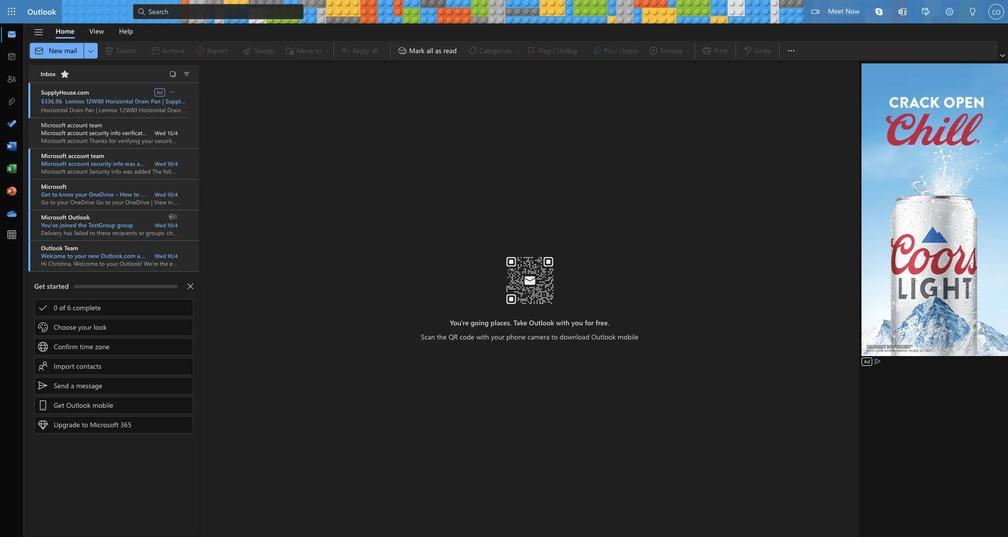 Task type: describe. For each thing, give the bounding box(es) containing it.
outlook up camera
[[529, 318, 554, 327]]

account inside outlook team welcome to your new outlook.com account wed 10/4
[[137, 252, 158, 260]]

365
[[120, 421, 131, 430]]

0 horizontal spatial pan
[[85, 106, 94, 114]]

started
[[47, 282, 69, 291]]

0 vertical spatial mobile
[[197, 190, 216, 198]]

1 horizontal spatial 12w80
[[119, 106, 137, 114]]

your right up at the top of page
[[163, 190, 175, 198]]

your inside you're going places. take outlook with you for free. scan the qr code with your phone camera to download outlook mobile
[[491, 332, 505, 342]]

$336.96
[[41, 97, 62, 105]]

 search field
[[133, 0, 304, 22]]

move & delete group
[[30, 41, 332, 61]]


[[137, 7, 147, 17]]

verification
[[122, 129, 151, 137]]

 button
[[168, 87, 176, 97]]

outlook down send a message
[[66, 401, 91, 410]]


[[899, 8, 907, 16]]

scan
[[421, 332, 435, 342]]


[[969, 8, 977, 16]]

0
[[54, 303, 57, 313]]

$336.96 lennox 12w80 horizontal drain pan | supplyhouse.com horizontal drain pan | lennox 12w80 horizontal drain pan | supplyhouse.com
[[41, 97, 243, 114]]

people image
[[7, 75, 17, 84]]

to right upgrade
[[82, 421, 88, 430]]

10/4 inside outlook team welcome to your new outlook.com account wed 10/4
[[167, 252, 178, 260]]

security for verification
[[89, 129, 109, 137]]

ad inside message list no conversations selected list box
[[157, 89, 163, 95]]

1 horizontal spatial pan
[[151, 97, 161, 105]]

help button
[[112, 23, 140, 39]]

message list no conversations selected list box
[[28, 83, 243, 537]]


[[188, 284, 193, 290]]

0 of 6 complete
[[54, 303, 101, 313]]

for
[[585, 318, 594, 327]]

team for was
[[91, 152, 104, 160]]

navigation pane region
[[27, 61, 132, 538]]

the inside you're going places. take outlook with you for free. scan the qr code with your phone camera to download outlook mobile
[[437, 332, 447, 342]]

co image
[[989, 4, 1004, 20]]

team
[[64, 244, 78, 252]]

meet
[[828, 6, 844, 16]]

 heading
[[41, 65, 73, 83]]

send a message
[[54, 381, 102, 391]]


[[38, 421, 48, 430]]

of
[[59, 303, 65, 313]]

places.
[[491, 318, 512, 327]]

wed 10/4 for get to know your onedrive – how to back up your pc and mobile
[[155, 191, 178, 198]]

inbox 
[[41, 69, 70, 79]]

mail
[[64, 46, 77, 55]]

microsoft account team microsoft account security info verification wed 10/4
[[41, 121, 178, 137]]

 for  popup button
[[168, 88, 176, 96]]

2 horizontal spatial pan
[[183, 106, 192, 114]]

send
[[54, 381, 69, 391]]

new
[[49, 46, 62, 55]]

time
[[80, 342, 93, 352]]

download
[[560, 332, 589, 342]]

tab list containing home
[[48, 23, 141, 39]]

outlook banner
[[0, 0, 1008, 25]]


[[87, 47, 95, 55]]

 button
[[180, 67, 193, 81]]

supplyhouse.com
[[165, 97, 213, 105]]

 button
[[961, 0, 985, 25]]

you've
[[41, 221, 58, 229]]

onedrive
[[89, 190, 114, 198]]

to inside you're going places. take outlook with you for free. scan the qr code with your phone camera to download outlook mobile
[[551, 332, 558, 342]]


[[38, 381, 48, 391]]

meet now
[[828, 6, 860, 16]]

going
[[471, 318, 489, 327]]

message list section
[[28, 62, 243, 537]]

Search field
[[148, 6, 298, 16]]

free.
[[596, 318, 609, 327]]

import
[[54, 362, 74, 371]]

view button
[[82, 23, 111, 39]]


[[38, 323, 48, 333]]

your left look
[[78, 323, 92, 332]]

you're going places. take outlook with you for free. scan the qr code with your phone camera to download outlook mobile
[[421, 318, 638, 342]]

6
[[67, 303, 71, 313]]

as
[[435, 46, 442, 55]]

look
[[94, 323, 107, 332]]

0 horizontal spatial supplyhouse.com
[[41, 88, 89, 96]]

 button
[[84, 43, 98, 59]]

 button
[[183, 279, 198, 295]]

confirm
[[54, 342, 78, 352]]

onedrive image
[[7, 210, 17, 219]]

info for was
[[113, 160, 123, 168]]

you've joined the testgroup group
[[41, 221, 133, 229]]

get for get started
[[34, 282, 45, 291]]

know
[[59, 190, 74, 198]]

mobile inside you're going places. take outlook with you for free. scan the qr code with your phone camera to download outlook mobile
[[618, 332, 638, 342]]

1 horizontal spatial ad
[[864, 358, 870, 365]]


[[38, 303, 48, 313]]

and
[[186, 190, 196, 198]]

set your advertising preferences image
[[874, 358, 882, 366]]

new
[[88, 252, 99, 260]]

welcome
[[41, 252, 66, 260]]

–
[[115, 190, 118, 198]]

info for verification
[[111, 129, 121, 137]]

 button
[[166, 67, 180, 81]]

choose
[[54, 323, 76, 332]]

contacts
[[76, 362, 101, 371]]

microsoft account team microsoft account security info was added wed 10/4
[[41, 152, 178, 168]]

get started
[[34, 282, 69, 291]]

you
[[571, 318, 583, 327]]


[[169, 71, 176, 78]]

files image
[[7, 97, 17, 107]]

 button
[[891, 0, 914, 25]]

 button
[[938, 0, 961, 25]]

qr
[[449, 332, 458, 342]]


[[183, 70, 190, 78]]

now
[[846, 6, 860, 16]]

to inside outlook team welcome to your new outlook.com account wed 10/4
[[67, 252, 73, 260]]

excel image
[[7, 165, 17, 174]]

security for was
[[91, 160, 111, 168]]

outlook inside outlook team welcome to your new outlook.com account wed 10/4
[[41, 244, 63, 252]]

 for  dropdown button
[[786, 46, 796, 56]]

0 horizontal spatial horizontal
[[41, 106, 68, 114]]

outlook team welcome to your new outlook.com account wed 10/4
[[41, 244, 178, 260]]

left-rail-appbar navigation
[[2, 23, 21, 226]]

wed inside microsoft account team microsoft account security info verification wed 10/4
[[155, 129, 166, 137]]



Task type: vqa. For each thing, say whether or not it's contained in the screenshot.
outlook within banner
yes



Task type: locate. For each thing, give the bounding box(es) containing it.

[[38, 342, 48, 352]]

|
[[162, 97, 164, 105], [96, 106, 97, 114], [194, 106, 195, 114]]

tab list
[[48, 23, 141, 39]]

team
[[89, 121, 102, 129], [91, 152, 104, 160]]

to right welcome
[[67, 252, 73, 260]]

lennox up microsoft account team microsoft account security info verification wed 10/4
[[99, 106, 117, 114]]

0 horizontal spatial 
[[168, 88, 176, 96]]

to do image
[[7, 120, 17, 129]]

testgroup
[[88, 221, 115, 229]]

application
[[0, 0, 1008, 538]]

mail image
[[7, 30, 17, 40]]

team for verification
[[89, 121, 102, 129]]


[[946, 8, 953, 16]]

1 vertical spatial wed 10/4
[[155, 221, 178, 229]]

2 horizontal spatial drain
[[167, 106, 181, 114]]

your left new
[[75, 252, 87, 260]]

 mark all as read
[[397, 46, 457, 56]]

wed right verification
[[155, 129, 166, 137]]

supplyhouse.com up $336.96
[[41, 88, 89, 96]]

your
[[75, 190, 87, 198], [163, 190, 175, 198], [75, 252, 87, 260], [78, 323, 92, 332], [491, 332, 505, 342]]

to right how
[[134, 190, 139, 198]]

2 vertical spatial mobile
[[92, 401, 113, 410]]

outlook inside banner
[[27, 6, 56, 17]]

ad left  popup button
[[157, 89, 163, 95]]

2 wed 10/4 from the top
[[155, 221, 178, 229]]

word image
[[7, 142, 17, 152]]

with left "you"
[[556, 318, 570, 327]]

10/4 inside microsoft account team microsoft account security info verification wed 10/4
[[167, 129, 178, 137]]

4 wed from the top
[[155, 221, 166, 229]]

read
[[443, 46, 457, 55]]

0 vertical spatial 12w80
[[86, 97, 104, 105]]

tags group
[[393, 41, 693, 61]]

1 horizontal spatial the
[[437, 332, 447, 342]]

1 horizontal spatial |
[[162, 97, 164, 105]]

back
[[141, 190, 153, 198]]

drain down '' button
[[69, 106, 83, 114]]

upgrade to microsoft 365
[[54, 421, 131, 430]]

 inside popup button
[[168, 88, 176, 96]]

pan up microsoft account team microsoft account security info verification wed 10/4
[[85, 106, 94, 114]]


[[397, 46, 407, 56]]

1 vertical spatial the
[[437, 332, 447, 342]]

2 horizontal spatial horizontal
[[139, 106, 166, 114]]

1 vertical spatial security
[[91, 160, 111, 168]]

joined
[[60, 221, 76, 229]]

 button
[[867, 0, 891, 23]]

drain up verification
[[135, 97, 149, 105]]

security inside microsoft account team microsoft account security info verification wed 10/4
[[89, 129, 109, 137]]

0 horizontal spatial |
[[96, 106, 97, 114]]

0 vertical spatial team
[[89, 121, 102, 129]]

get left started
[[34, 282, 45, 291]]


[[60, 69, 70, 79]]

mark
[[409, 46, 425, 55]]

wed down up at the top of page
[[155, 221, 166, 229]]

0 horizontal spatial drain
[[69, 106, 83, 114]]

| left supplyhouse.com
[[162, 97, 164, 105]]

12w80 up verification
[[119, 106, 137, 114]]

1 vertical spatial info
[[113, 160, 123, 168]]

0 horizontal spatial ad
[[157, 89, 163, 95]]

your right know
[[75, 190, 87, 198]]

view
[[89, 26, 104, 35]]

added
[[137, 160, 153, 168]]

horizontal down $336.96
[[41, 106, 68, 114]]

microsoft outlook
[[41, 213, 90, 221]]

horizontal up microsoft account team microsoft account security info verification wed 10/4
[[105, 97, 133, 105]]

the inside message list no conversations selected list box
[[78, 221, 87, 229]]

0 vertical spatial lennox
[[65, 97, 84, 105]]

 button
[[29, 24, 48, 41]]

1 vertical spatial ad
[[864, 358, 870, 365]]

microsoft
[[41, 121, 66, 129], [41, 129, 66, 137], [41, 152, 67, 160], [41, 160, 67, 168], [41, 183, 67, 190], [41, 213, 67, 221], [90, 421, 119, 430]]

10/4 inside microsoft account team microsoft account security info was added wed 10/4
[[167, 160, 178, 167]]

get for get outlook mobile
[[54, 401, 64, 410]]

all
[[426, 46, 433, 55]]

2 horizontal spatial |
[[194, 106, 195, 114]]

get left know
[[41, 190, 50, 198]]


[[34, 46, 44, 56]]

wed right outlook.com
[[155, 252, 166, 260]]

outlook.com
[[101, 252, 135, 260]]

pan down supplyhouse.com
[[183, 106, 192, 114]]

pan left supplyhouse.com
[[151, 97, 161, 105]]

the
[[78, 221, 87, 229], [437, 332, 447, 342]]


[[811, 8, 819, 16]]

0 horizontal spatial with
[[476, 332, 489, 342]]

get to know your onedrive – how to back up your pc and mobile
[[41, 190, 216, 198]]

wed inside outlook team welcome to your new outlook.com account wed 10/4
[[155, 252, 166, 260]]

1 vertical spatial with
[[476, 332, 489, 342]]

3 wed from the top
[[155, 191, 166, 198]]

to right camera
[[551, 332, 558, 342]]

pc
[[177, 190, 184, 198]]

0 vertical spatial the
[[78, 221, 87, 229]]

wed inside microsoft account team microsoft account security info was added wed 10/4
[[155, 160, 166, 167]]

get outlook mobile
[[54, 401, 113, 410]]

import contacts
[[54, 362, 101, 371]]

wed 10/4 right back
[[155, 191, 178, 198]]

supplyhouse.com
[[41, 88, 89, 96], [197, 106, 243, 114]]

wed 10/4 down 
[[155, 221, 178, 229]]

home
[[56, 26, 74, 35]]

outlook
[[27, 6, 56, 17], [68, 213, 90, 221], [41, 244, 63, 252], [529, 318, 554, 327], [591, 332, 616, 342], [66, 401, 91, 410]]

a
[[71, 381, 74, 391]]

you're
[[450, 318, 469, 327]]

confirm time zone
[[54, 342, 110, 352]]

info left was
[[113, 160, 123, 168]]

0 vertical spatial with
[[556, 318, 570, 327]]

horizontal
[[105, 97, 133, 105], [41, 106, 68, 114], [139, 106, 166, 114]]

1 vertical spatial mobile
[[618, 332, 638, 342]]

wed right back
[[155, 191, 166, 198]]

0 vertical spatial wed 10/4
[[155, 191, 178, 198]]

1 horizontal spatial horizontal
[[105, 97, 133, 105]]

team down microsoft account team microsoft account security info verification wed 10/4
[[91, 152, 104, 160]]

5 wed from the top
[[155, 252, 166, 260]]

get
[[41, 190, 50, 198], [34, 282, 45, 291], [54, 401, 64, 410]]

up
[[155, 190, 162, 198]]

team inside microsoft account team microsoft account security info verification wed 10/4
[[89, 121, 102, 129]]

info
[[111, 129, 121, 137], [113, 160, 123, 168]]

calendar image
[[7, 52, 17, 62]]

1 horizontal spatial lennox
[[99, 106, 117, 114]]

inbox
[[41, 70, 56, 78]]

get for get to know your onedrive – how to back up your pc and mobile
[[41, 190, 50, 198]]

outlook link
[[27, 0, 56, 23]]


[[169, 213, 177, 221]]

complete
[[73, 303, 101, 313]]

pan
[[151, 97, 161, 105], [85, 106, 94, 114], [183, 106, 192, 114]]

1 vertical spatial get
[[34, 282, 45, 291]]

12w80 up microsoft account team microsoft account security info verification wed 10/4
[[86, 97, 104, 105]]


[[922, 8, 930, 16]]

outlook down know
[[68, 213, 90, 221]]

info left verification
[[111, 129, 121, 137]]

drain down supplyhouse.com
[[167, 106, 181, 114]]

code
[[460, 332, 474, 342]]


[[875, 8, 883, 16]]

get right 
[[54, 401, 64, 410]]

horizontal up verification
[[139, 106, 166, 114]]

 button
[[914, 0, 938, 25]]

 inside dropdown button
[[786, 46, 796, 56]]

the left qr at the left
[[437, 332, 447, 342]]

team inside microsoft account team microsoft account security info was added wed 10/4
[[91, 152, 104, 160]]

powerpoint image
[[7, 187, 17, 197]]

security inside microsoft account team microsoft account security info was added wed 10/4
[[91, 160, 111, 168]]

home button
[[48, 23, 82, 39]]

ad left set your advertising preferences image
[[864, 358, 870, 365]]

1 horizontal spatial mobile
[[197, 190, 216, 198]]

security up microsoft account team microsoft account security info was added wed 10/4
[[89, 129, 109, 137]]

2 vertical spatial get
[[54, 401, 64, 410]]

0 horizontal spatial 12w80
[[86, 97, 104, 105]]

1 wed from the top
[[155, 129, 166, 137]]

1 vertical spatial 
[[168, 88, 176, 96]]

2 wed from the top
[[155, 160, 166, 167]]

1 horizontal spatial with
[[556, 318, 570, 327]]

10/4
[[167, 129, 178, 137], [167, 160, 178, 167], [167, 191, 178, 198], [167, 221, 178, 229], [167, 252, 178, 260]]

info inside microsoft account team microsoft account security info was added wed 10/4
[[113, 160, 123, 168]]

outlook up 
[[27, 6, 56, 17]]

1 vertical spatial lennox
[[99, 106, 117, 114]]


[[1000, 53, 1005, 58]]

more apps image
[[7, 231, 17, 240]]

wed 10/4 for you've joined the testgroup group
[[155, 221, 178, 229]]

application containing outlook
[[0, 0, 1008, 538]]

0 vertical spatial ad
[[157, 89, 163, 95]]

outlook down free.
[[591, 332, 616, 342]]

 new mail
[[34, 46, 77, 56]]

| down supplyhouse.com
[[194, 106, 195, 114]]


[[38, 362, 48, 372]]

with down going
[[476, 332, 489, 342]]

outlook left team
[[41, 244, 63, 252]]

take
[[513, 318, 527, 327]]

1 horizontal spatial drain
[[135, 97, 149, 105]]


[[786, 46, 796, 56], [168, 88, 176, 96]]

0 horizontal spatial mobile
[[92, 401, 113, 410]]

1 vertical spatial 12w80
[[119, 106, 137, 114]]

security left was
[[91, 160, 111, 168]]

your down places.
[[491, 332, 505, 342]]

1 wed 10/4 from the top
[[155, 191, 178, 198]]

help
[[119, 26, 133, 35]]

0 vertical spatial get
[[41, 190, 50, 198]]

0 vertical spatial info
[[111, 129, 121, 137]]

wed right added
[[155, 160, 166, 167]]

0 vertical spatial security
[[89, 129, 109, 137]]

 button
[[998, 51, 1007, 61]]

the right joined
[[78, 221, 87, 229]]

supplyhouse.com down supplyhouse.com
[[197, 106, 243, 114]]

| up microsoft account team microsoft account security info verification wed 10/4
[[96, 106, 97, 114]]

0 vertical spatial 
[[786, 46, 796, 56]]

1 horizontal spatial 
[[786, 46, 796, 56]]

lennox right $336.96
[[65, 97, 84, 105]]

team up microsoft account team microsoft account security info was added wed 10/4
[[89, 121, 102, 129]]

1 vertical spatial supplyhouse.com
[[197, 106, 243, 114]]

2 horizontal spatial mobile
[[618, 332, 638, 342]]

ad
[[157, 89, 163, 95], [864, 358, 870, 365]]

0 horizontal spatial lennox
[[65, 97, 84, 105]]

supplyhouse.com inside $336.96 lennox 12w80 horizontal drain pan | supplyhouse.com horizontal drain pan | lennox 12w80 horizontal drain pan | supplyhouse.com
[[197, 106, 243, 114]]

to
[[52, 190, 58, 198], [134, 190, 139, 198], [67, 252, 73, 260], [551, 332, 558, 342], [82, 421, 88, 430]]

info inside microsoft account team microsoft account security info verification wed 10/4
[[111, 129, 121, 137]]

0 horizontal spatial the
[[78, 221, 87, 229]]

group
[[117, 221, 133, 229]]

how
[[120, 190, 132, 198]]

camera
[[528, 332, 550, 342]]

to left know
[[52, 190, 58, 198]]

 button
[[57, 66, 73, 82]]

your inside outlook team welcome to your new outlook.com account wed 10/4
[[75, 252, 87, 260]]

0 vertical spatial supplyhouse.com
[[41, 88, 89, 96]]

1 horizontal spatial supplyhouse.com
[[197, 106, 243, 114]]

1 vertical spatial team
[[91, 152, 104, 160]]



